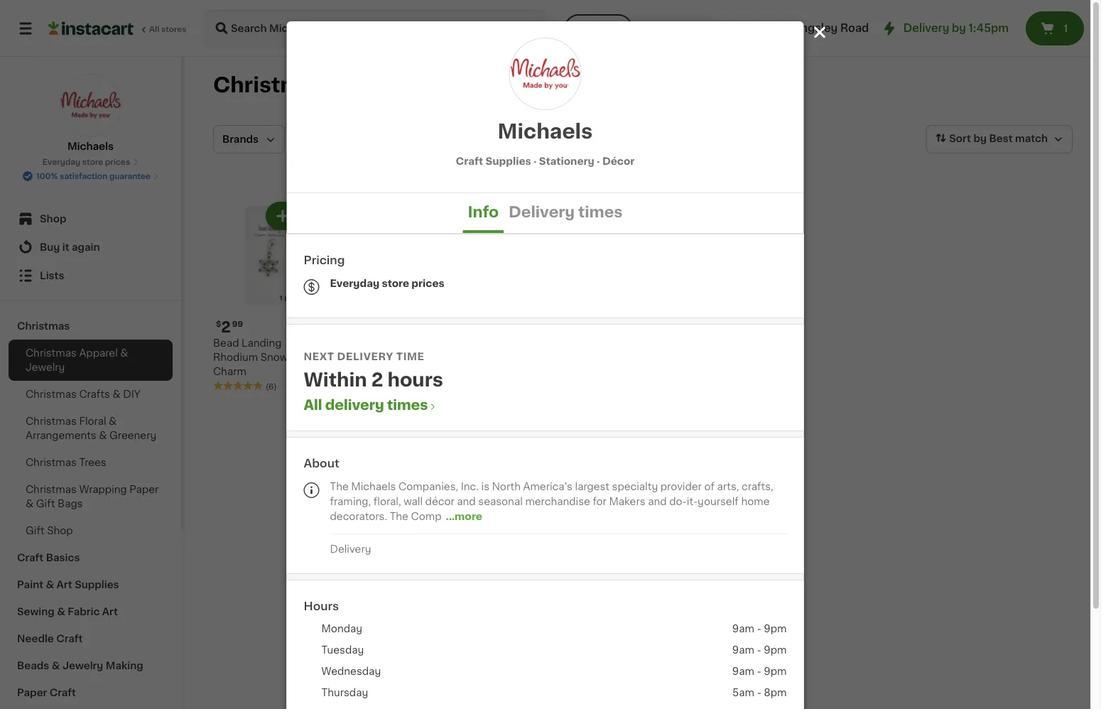 Task type: vqa. For each thing, say whether or not it's contained in the screenshot.
the top Tissue
no



Task type: locate. For each thing, give the bounding box(es) containing it.
delivery inside all delivery times 
[[325, 398, 384, 411]]

0 horizontal spatial landing
[[242, 338, 282, 348]]

9pm for tuesday
[[764, 645, 787, 655]]

delivery down the likely
[[325, 398, 384, 411]]

jewelry
[[443, 75, 530, 95], [26, 362, 65, 372], [62, 661, 103, 671]]

time
[[396, 351, 424, 361]]

100% satisfaction guarantee
[[36, 172, 151, 180]]

gift inside gift shop link
[[26, 526, 45, 536]]

9pm for monday
[[764, 624, 787, 634]]

and up the more
[[457, 496, 476, 506]]

1 landing from the left
[[242, 338, 282, 348]]

99 up rhodium
[[232, 320, 243, 328]]

delivery inside delivery by 1:45pm link
[[904, 23, 949, 33]]

beads
[[17, 661, 49, 671]]

0 horizontal spatial ·
[[534, 156, 537, 166]]

landing inside bead landing christmas tree charm
[[366, 338, 406, 348]]

1 horizontal spatial 2
[[371, 371, 383, 389]]

2 left (8)
[[371, 371, 383, 389]]

bead inside the bead landing rhodium snowflake charm
[[213, 338, 239, 348]]

times down the "stock"
[[387, 398, 428, 411]]

1 bead from the left
[[213, 338, 239, 348]]

8pm
[[764, 688, 787, 698]]

2 vertical spatial 9am - 9pm
[[732, 666, 787, 676]]

1 9am - 9pm from the top
[[732, 624, 787, 634]]

1 vertical spatial gift
[[26, 526, 45, 536]]

all for delivery
[[304, 398, 322, 411]]

paper craft
[[17, 688, 76, 698]]

prices
[[105, 158, 130, 166], [412, 278, 445, 288]]

2 vertical spatial michaels
[[351, 481, 396, 491]]

delivery down craft supplies · stationery · décor on the top of page
[[509, 204, 575, 219]]

99 inside $ 3 99
[[357, 320, 368, 328]]

delivery for all
[[325, 398, 384, 411]]

0 vertical spatial gift
[[36, 499, 55, 509]]

1 vertical spatial everyday store prices
[[330, 278, 445, 288]]

more
[[455, 511, 482, 521]]

·
[[534, 156, 537, 166], [597, 156, 600, 166]]

the up framing,
[[330, 481, 349, 491]]

2 for $
[[221, 319, 231, 334]]

0 vertical spatial of
[[393, 382, 401, 390]]

landing up snowflake
[[242, 338, 282, 348]]

1 vertical spatial prices
[[412, 278, 445, 288]]

craft basics link
[[9, 544, 173, 571]]

michaels logo image
[[510, 38, 581, 109], [59, 74, 122, 136]]

1 horizontal spatial michaels logo image
[[510, 38, 581, 109]]

2 vertical spatial jewelry
[[62, 661, 103, 671]]

1 vertical spatial store
[[382, 278, 409, 288]]

0 vertical spatial all
[[149, 25, 159, 33]]

1
[[1064, 23, 1068, 33]]

$ up next delivery time
[[340, 320, 346, 328]]

craft down sewing & fabric art
[[56, 634, 83, 644]]

delivery for next
[[337, 351, 393, 361]]

1 and from the left
[[457, 496, 476, 506]]

99 right 3 on the top left of the page
[[357, 320, 368, 328]]

delivery
[[904, 23, 949, 33], [509, 204, 575, 219], [330, 544, 371, 554]]

michaels up everyday store prices link
[[67, 141, 114, 151]]

2 vertical spatial 9pm
[[764, 666, 787, 676]]

2 99 from the left
[[357, 320, 368, 328]]

1 horizontal spatial of
[[704, 481, 715, 491]]

delivery
[[337, 351, 393, 361], [325, 398, 384, 411]]

gift shop link
[[9, 517, 173, 544]]

everyday store prices up 100% satisfaction guarantee button
[[42, 158, 130, 166]]

0 vertical spatial delivery
[[904, 23, 949, 33]]

1 vertical spatial jewelry
[[26, 362, 65, 372]]

0 horizontal spatial bead
[[213, 338, 239, 348]]

hours
[[388, 371, 443, 389]]

0 vertical spatial times
[[578, 204, 623, 219]]

0 horizontal spatial supplies
[[75, 580, 119, 590]]

0 horizontal spatial everyday
[[42, 158, 80, 166]]

within
[[304, 371, 367, 389]]

bead down $ 2 99
[[213, 338, 239, 348]]

1 vertical spatial all
[[304, 398, 322, 411]]

1 9pm from the top
[[764, 624, 787, 634]]

3 9pm from the top
[[764, 666, 787, 676]]

charm inside bead landing christmas tree charm
[[415, 352, 449, 362]]

0 horizontal spatial delivery
[[330, 544, 371, 554]]

$ up rhodium
[[216, 320, 221, 328]]

0 horizontal spatial and
[[457, 496, 476, 506]]

store up 100% satisfaction guarantee button
[[82, 158, 103, 166]]

1 vertical spatial times
[[387, 398, 428, 411]]

2 $ from the left
[[340, 320, 346, 328]]

2 inside product group
[[221, 319, 231, 334]]

landing inside the bead landing rhodium snowflake charm
[[242, 338, 282, 348]]

0 vertical spatial 9pm
[[764, 624, 787, 634]]

1 $ from the left
[[216, 320, 221, 328]]

it
[[62, 242, 69, 252]]

1 horizontal spatial 99
[[357, 320, 368, 328]]

merchandise
[[525, 496, 590, 506]]

3
[[346, 319, 355, 334]]

and
[[457, 496, 476, 506], [648, 496, 667, 506]]

it-
[[687, 496, 698, 506]]

3 - from the top
[[757, 666, 761, 676]]

2 9am from the top
[[732, 645, 754, 655]]

landing up tree
[[366, 338, 406, 348]]

paper
[[130, 485, 159, 494], [17, 688, 47, 698]]

1 horizontal spatial art
[[102, 607, 118, 617]]

delivery up within 2 hours
[[337, 351, 393, 361]]

0 horizontal spatial charm
[[213, 367, 246, 377]]

shop link
[[9, 205, 173, 233]]

0 horizontal spatial the
[[330, 481, 349, 491]]

1 horizontal spatial paper
[[130, 485, 159, 494]]

gift up craft basics
[[26, 526, 45, 536]]

9am - 9pm for monday
[[732, 624, 787, 634]]

christmas inside christmas wrapping paper & gift bags
[[26, 485, 77, 494]]

the
[[330, 481, 349, 491], [390, 511, 408, 521]]

$ 2 99
[[216, 319, 243, 334]]

all
[[149, 25, 159, 33], [304, 398, 322, 411]]

None search field
[[203, 9, 546, 48]]

1 vertical spatial 2
[[371, 371, 383, 389]]

1 vertical spatial the
[[390, 511, 408, 521]]

0 horizontal spatial times
[[387, 398, 428, 411]]

and left do-
[[648, 496, 667, 506]]

art right fabric
[[102, 607, 118, 617]]

(8)
[[390, 368, 401, 376]]


[[304, 279, 319, 295]]

times inside all delivery times 
[[387, 398, 428, 411]]

1 vertical spatial everyday
[[330, 278, 380, 288]]

instacart logo image
[[48, 20, 134, 37]]

0 horizontal spatial 2
[[221, 319, 231, 334]]

stationery
[[539, 156, 595, 166]]

$ inside $ 3 99
[[340, 320, 346, 328]]

-
[[757, 624, 761, 634], [757, 645, 761, 655], [757, 666, 761, 676], [757, 688, 761, 698]]

buy it again link
[[9, 233, 173, 261]]

- for wednesday
[[757, 666, 761, 676]]

1 vertical spatial delivery
[[509, 204, 575, 219]]

9am - 9pm
[[732, 624, 787, 634], [732, 645, 787, 655], [732, 666, 787, 676]]

0 horizontal spatial art
[[57, 580, 72, 590]]

michaels up craft supplies · stationery · décor on the top of page
[[498, 121, 593, 141]]

supplies up info
[[486, 156, 531, 166]]

· left 'stationery'
[[534, 156, 537, 166]]

all down within
[[304, 398, 322, 411]]

1 horizontal spatial ·
[[597, 156, 600, 166]]

of
[[393, 382, 401, 390], [704, 481, 715, 491]]

all inside all delivery times 
[[304, 398, 322, 411]]

0 vertical spatial 9am
[[732, 624, 754, 634]]

times
[[578, 204, 623, 219], [387, 398, 428, 411]]

buy it again
[[40, 242, 100, 252]]

christmas apparel & jewelry
[[213, 75, 530, 95], [26, 348, 128, 372]]

stock
[[403, 382, 426, 390]]

1 vertical spatial apparel
[[79, 348, 118, 358]]

2 vertical spatial 9am
[[732, 666, 754, 676]]

2 horizontal spatial delivery
[[904, 23, 949, 33]]

supplies
[[486, 156, 531, 166], [75, 580, 119, 590]]

arts,
[[717, 481, 739, 491]]

all for stores
[[149, 25, 159, 33]]

2 9pm from the top
[[764, 645, 787, 655]]

bead inside bead landing christmas tree charm
[[338, 338, 364, 348]]

delivery inside delivery times tab
[[509, 204, 575, 219]]

charm up hours
[[415, 352, 449, 362]]

charm
[[415, 352, 449, 362], [213, 367, 246, 377]]

0 vertical spatial michaels
[[498, 121, 593, 141]]

2 bead from the left
[[338, 338, 364, 348]]

buy
[[40, 242, 60, 252]]

$ for 3
[[340, 320, 346, 328]]

the down floral,
[[390, 511, 408, 521]]

christmas wrapping paper & gift bags link
[[9, 476, 173, 517]]

supplies down craft basics link
[[75, 580, 119, 590]]

0 vertical spatial art
[[57, 580, 72, 590]]

1 vertical spatial 9am
[[732, 645, 754, 655]]

· left décor
[[597, 156, 600, 166]]

1 horizontal spatial delivery
[[509, 204, 575, 219]]

530 billingsley road button
[[734, 9, 869, 48]]

paper down beads
[[17, 688, 47, 698]]

1 horizontal spatial christmas apparel & jewelry
[[213, 75, 530, 95]]

0 horizontal spatial christmas apparel & jewelry
[[26, 348, 128, 372]]

store inside everyday store prices link
[[82, 158, 103, 166]]

paint & art supplies
[[17, 580, 119, 590]]

0 horizontal spatial $
[[216, 320, 221, 328]]

1 horizontal spatial landing
[[366, 338, 406, 348]]

bead
[[213, 338, 239, 348], [338, 338, 364, 348]]

christmas crafts & diy link
[[9, 381, 173, 408]]

all left stores
[[149, 25, 159, 33]]

store up bead landing christmas tree charm
[[382, 278, 409, 288]]

1 horizontal spatial $
[[340, 320, 346, 328]]

2 landing from the left
[[366, 338, 406, 348]]

of right out
[[393, 382, 401, 390]]

delivery left 'by'
[[904, 23, 949, 33]]

tree
[[391, 352, 413, 362]]

1 horizontal spatial apparel
[[331, 75, 416, 95]]

delivery down decorators.
[[330, 544, 371, 554]]

fabric
[[68, 607, 100, 617]]

art down basics at the left of page
[[57, 580, 72, 590]]

seasonal
[[478, 496, 523, 506]]

craft supplies · stationery · décor
[[456, 156, 635, 166]]

bead down 3 on the top left of the page
[[338, 338, 364, 348]]

times down décor
[[578, 204, 623, 219]]

3 9am - 9pm from the top
[[732, 666, 787, 676]]

michaels inside the michaels companies, inc. is north america's largest specialty provider of arts, crafts, framing, floral, wall décor and seasonal merchandise for makers and do-it-yourself home decorators. the comp
[[351, 481, 396, 491]]

2 up rhodium
[[221, 319, 231, 334]]

delivery by 1:45pm link
[[881, 20, 1009, 37]]

1 vertical spatial michaels
[[67, 141, 114, 151]]

stores
[[161, 25, 187, 33]]

2 and from the left
[[648, 496, 667, 506]]

christmas floral & arrangements & greenery
[[26, 416, 156, 440]]

0 vertical spatial apparel
[[331, 75, 416, 95]]

of up yourself at the right of the page
[[704, 481, 715, 491]]

1 horizontal spatial charm
[[415, 352, 449, 362]]

1 horizontal spatial bead
[[338, 338, 364, 348]]

christmas link
[[9, 313, 173, 340]]

0 vertical spatial everyday store prices
[[42, 158, 130, 166]]

1 horizontal spatial michaels
[[351, 481, 396, 491]]

michaels up floral,
[[351, 481, 396, 491]]

9pm
[[764, 624, 787, 634], [764, 645, 787, 655], [764, 666, 787, 676]]

0 vertical spatial store
[[82, 158, 103, 166]]

- for thursday
[[757, 688, 761, 698]]

specialty
[[612, 481, 658, 491]]

0 vertical spatial christmas apparel & jewelry
[[213, 75, 530, 95]]


[[304, 482, 319, 498]]

companies,
[[399, 481, 458, 491]]

by
[[952, 23, 966, 33]]

530
[[757, 23, 778, 33]]

1 vertical spatial of
[[704, 481, 715, 491]]

0 horizontal spatial apparel
[[79, 348, 118, 358]]

0 vertical spatial charm
[[415, 352, 449, 362]]

4 - from the top
[[757, 688, 761, 698]]

0 vertical spatial prices
[[105, 158, 130, 166]]

gift left bags
[[36, 499, 55, 509]]

0 vertical spatial paper
[[130, 485, 159, 494]]

1 horizontal spatial the
[[390, 511, 408, 521]]

road
[[840, 23, 869, 33]]

1 9am from the top
[[732, 624, 754, 634]]

paper right wrapping
[[130, 485, 159, 494]]

everyday store prices up $ 3 99
[[330, 278, 445, 288]]

1 horizontal spatial prices
[[412, 278, 445, 288]]

9am for monday
[[732, 624, 754, 634]]

everyday store prices
[[42, 158, 130, 166], [330, 278, 445, 288]]

charm inside the bead landing rhodium snowflake charm
[[213, 367, 246, 377]]

wall
[[404, 496, 423, 506]]

0 vertical spatial 2
[[221, 319, 231, 334]]

9am for tuesday
[[732, 645, 754, 655]]

99 for 2
[[232, 320, 243, 328]]

landing for 2
[[242, 338, 282, 348]]

0 horizontal spatial all
[[149, 25, 159, 33]]

0 vertical spatial 9am - 9pm
[[732, 624, 787, 634]]

2 - from the top
[[757, 645, 761, 655]]

1 horizontal spatial all
[[304, 398, 322, 411]]

2 9am - 9pm from the top
[[732, 645, 787, 655]]

1 horizontal spatial and
[[648, 496, 667, 506]]

out
[[377, 382, 391, 390]]

delivery times tab
[[504, 193, 628, 233]]

north
[[492, 481, 521, 491]]

1 vertical spatial charm
[[213, 367, 246, 377]]

...
[[446, 511, 455, 521]]

delivery for delivery by 1:45pm
[[904, 23, 949, 33]]

1 - from the top
[[757, 624, 761, 634]]

1 horizontal spatial times
[[578, 204, 623, 219]]

0 horizontal spatial 99
[[232, 320, 243, 328]]

3 9am from the top
[[732, 666, 754, 676]]

everyday down pricing
[[330, 278, 380, 288]]

1 horizontal spatial supplies
[[486, 156, 531, 166]]

america's
[[523, 481, 573, 491]]

shop up buy
[[40, 214, 66, 224]]

landing
[[242, 338, 282, 348], [366, 338, 406, 348]]

0 vertical spatial delivery
[[337, 351, 393, 361]]

$ inside $ 2 99
[[216, 320, 221, 328]]

charm down rhodium
[[213, 367, 246, 377]]

1 99 from the left
[[232, 320, 243, 328]]

tab list
[[287, 193, 804, 233]]

shop up basics at the left of page
[[47, 526, 73, 536]]

again
[[72, 242, 100, 252]]

bags
[[58, 499, 83, 509]]

0 vertical spatial the
[[330, 481, 349, 491]]

0 horizontal spatial paper
[[17, 688, 47, 698]]

makers
[[609, 496, 646, 506]]

charm for 2
[[213, 367, 246, 377]]

bead for 2
[[213, 338, 239, 348]]

is
[[481, 481, 490, 491]]

1 vertical spatial 9pm
[[764, 645, 787, 655]]

everyday up 100%
[[42, 158, 80, 166]]

floral,
[[374, 496, 401, 506]]

99 inside $ 2 99
[[232, 320, 243, 328]]



Task type: describe. For each thing, give the bounding box(es) containing it.
2 vertical spatial delivery
[[330, 544, 371, 554]]

craft up paint
[[17, 553, 44, 563]]

100% satisfaction guarantee button
[[22, 168, 159, 182]]

basics
[[46, 553, 80, 563]]

- for monday
[[757, 624, 761, 634]]

craft down beads & jewelry making
[[50, 688, 76, 698]]

close modal image
[[811, 23, 829, 41]]

5am - 8pm
[[733, 688, 787, 698]]

0 vertical spatial everyday
[[42, 158, 80, 166]]

christmas inside christmas apparel & jewelry
[[26, 348, 77, 358]]

yourself
[[698, 496, 739, 506]]

0 horizontal spatial michaels
[[67, 141, 114, 151]]

times inside tab
[[578, 204, 623, 219]]

bead landing rhodium snowflake charm
[[213, 338, 312, 377]]

0 horizontal spatial michaels logo image
[[59, 74, 122, 136]]

christmas inside 'link'
[[26, 458, 77, 467]]

christmas floral & arrangements & greenery link
[[9, 408, 173, 449]]

craft basics
[[17, 553, 80, 563]]

0 vertical spatial shop
[[40, 214, 66, 224]]

beads & jewelry making link
[[9, 652, 173, 679]]

for
[[593, 496, 607, 506]]

tab list containing info
[[287, 193, 804, 233]]

home
[[741, 496, 770, 506]]

9am for wednesday
[[732, 666, 754, 676]]

& inside christmas apparel & jewelry
[[120, 348, 128, 358]]

1 horizontal spatial everyday store prices
[[330, 278, 445, 288]]

delivery times
[[509, 204, 623, 219]]

the michaels companies, inc. is north america's largest specialty provider of arts, crafts, framing, floral, wall décor and seasonal merchandise for makers and do-it-yourself home decorators. the comp
[[330, 481, 773, 521]]

pricing
[[304, 254, 345, 266]]

guarantee
[[109, 172, 151, 180]]

décor
[[425, 496, 455, 506]]

lists
[[40, 271, 64, 281]]

needle
[[17, 634, 54, 644]]


[[428, 402, 438, 412]]

tuesday
[[321, 645, 364, 655]]

1 horizontal spatial everyday
[[330, 278, 380, 288]]

everyday store prices link
[[42, 156, 139, 168]]

needle craft
[[17, 634, 83, 644]]

- for tuesday
[[757, 645, 761, 655]]

trees
[[79, 458, 106, 467]]

satisfaction
[[60, 172, 107, 180]]

jewelry inside christmas apparel & jewelry
[[26, 362, 65, 372]]

sewing
[[17, 607, 55, 617]]

gift shop
[[26, 526, 73, 536]]

paint
[[17, 580, 43, 590]]

sewing & fabric art link
[[9, 598, 173, 625]]

christmas inside bead landing christmas tree charm
[[338, 352, 389, 362]]

0 horizontal spatial everyday store prices
[[42, 158, 130, 166]]

likely
[[352, 382, 376, 390]]

0 vertical spatial supplies
[[486, 156, 531, 166]]

making
[[106, 661, 143, 671]]

thursday
[[321, 688, 368, 698]]

christmas inside 'christmas floral & arrangements & greenery'
[[26, 416, 77, 426]]

1 vertical spatial paper
[[17, 688, 47, 698]]

1 horizontal spatial store
[[382, 278, 409, 288]]

& inside christmas wrapping paper & gift bags
[[26, 499, 34, 509]]

100%
[[36, 172, 58, 180]]

... more
[[446, 511, 482, 521]]

1 · from the left
[[534, 156, 537, 166]]

landing for 3
[[366, 338, 406, 348]]

lists link
[[9, 261, 173, 290]]

provider
[[661, 481, 702, 491]]

paper inside christmas wrapping paper & gift bags
[[130, 485, 159, 494]]

1 vertical spatial christmas apparel & jewelry
[[26, 348, 128, 372]]

do-
[[669, 496, 687, 506]]

9am - 9pm for tuesday
[[732, 645, 787, 655]]

9pm for wednesday
[[764, 666, 787, 676]]

decorators.
[[330, 511, 387, 521]]

monday
[[321, 624, 362, 634]]

99 for 3
[[357, 320, 368, 328]]

greenery
[[109, 431, 156, 440]]

bead landing christmas tree charm
[[338, 338, 449, 362]]

0 vertical spatial jewelry
[[443, 75, 530, 95]]

christmas trees link
[[9, 449, 173, 476]]

christmas trees
[[26, 458, 106, 467]]

1 vertical spatial art
[[102, 607, 118, 617]]

charm for 3
[[415, 352, 449, 362]]

all delivery times 
[[304, 398, 438, 412]]

wrapping
[[79, 485, 127, 494]]

1:45pm
[[969, 23, 1009, 33]]

christmas apparel & jewelry link
[[9, 340, 173, 381]]

of inside the michaels companies, inc. is north america's largest specialty provider of arts, crafts, framing, floral, wall décor and seasonal merchandise for makers and do-it-yourself home decorators. the comp
[[704, 481, 715, 491]]

wednesday
[[321, 666, 381, 676]]

craft up info
[[456, 156, 483, 166]]

bead for 3
[[338, 338, 364, 348]]

0 horizontal spatial prices
[[105, 158, 130, 166]]

about
[[304, 458, 339, 469]]

product group
[[213, 199, 326, 392]]

1 vertical spatial supplies
[[75, 580, 119, 590]]

service type group
[[565, 14, 717, 43]]

needle craft link
[[9, 625, 173, 652]]

$ for 2
[[216, 320, 221, 328]]

2 · from the left
[[597, 156, 600, 166]]

paint & art supplies link
[[9, 571, 173, 598]]

beads & jewelry making
[[17, 661, 143, 671]]

rhodium
[[213, 352, 258, 362]]

inc.
[[461, 481, 479, 491]]

info
[[468, 204, 499, 219]]

530 billingsley road
[[757, 23, 869, 33]]

crafts,
[[742, 481, 773, 491]]

all stores link
[[48, 9, 188, 48]]

arrangements
[[26, 431, 96, 440]]

hours
[[304, 600, 339, 612]]

within 2 hours
[[304, 371, 443, 389]]

1 vertical spatial shop
[[47, 526, 73, 536]]

9am - 9pm for wednesday
[[732, 666, 787, 676]]

sewing & fabric art
[[17, 607, 118, 617]]

2 horizontal spatial michaels
[[498, 121, 593, 141]]

snowflake
[[261, 352, 312, 362]]

crafts
[[79, 389, 110, 399]]

apparel inside christmas apparel & jewelry
[[79, 348, 118, 358]]

2 for within
[[371, 371, 383, 389]]

likely out of stock
[[352, 382, 426, 390]]

5am
[[733, 688, 754, 698]]

0 horizontal spatial of
[[393, 382, 401, 390]]

floral
[[79, 416, 106, 426]]

all stores
[[149, 25, 187, 33]]

delivery by 1:45pm
[[904, 23, 1009, 33]]

info tab
[[463, 193, 504, 233]]

diy
[[123, 389, 140, 399]]

delivery for delivery times
[[509, 204, 575, 219]]

gift inside christmas wrapping paper & gift bags
[[36, 499, 55, 509]]

next
[[304, 351, 334, 361]]



